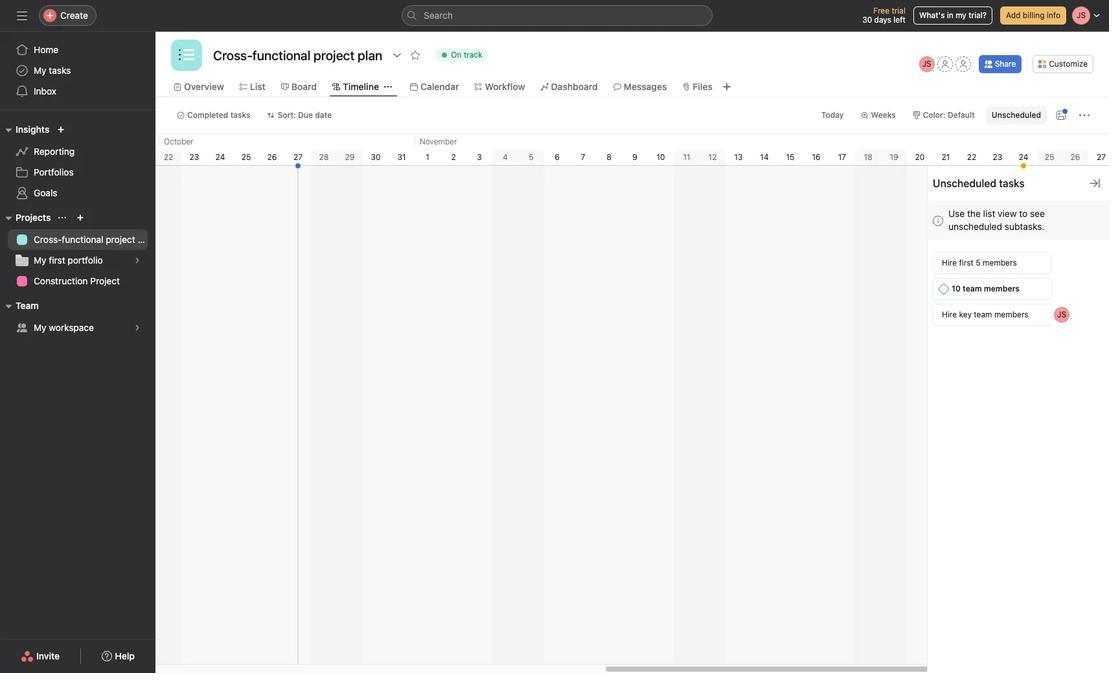 Task type: locate. For each thing, give the bounding box(es) containing it.
1 vertical spatial unscheduled
[[933, 178, 997, 189]]

0 vertical spatial 10
[[657, 152, 665, 162]]

22 right 21
[[967, 152, 977, 162]]

9
[[632, 152, 637, 162]]

0 vertical spatial my
[[34, 65, 46, 76]]

show options, current sort, top image
[[59, 214, 66, 222]]

2 horizontal spatial tasks
[[999, 178, 1025, 189]]

tasks down home
[[49, 65, 71, 76]]

my down team in the top of the page
[[34, 322, 46, 333]]

1 vertical spatial team
[[974, 310, 992, 319]]

0 horizontal spatial js
[[922, 59, 931, 69]]

10 team members
[[952, 284, 1020, 293]]

trial?
[[969, 10, 987, 20]]

1 my from the top
[[34, 65, 46, 76]]

1 horizontal spatial js
[[1057, 310, 1066, 319]]

30
[[862, 15, 872, 25], [371, 152, 381, 162]]

add
[[1006, 10, 1021, 20]]

3 my from the top
[[34, 322, 46, 333]]

26
[[267, 152, 277, 162], [1071, 152, 1080, 162]]

unscheduled for unscheduled tasks
[[933, 178, 997, 189]]

tasks up view
[[999, 178, 1025, 189]]

1 vertical spatial tasks
[[230, 110, 250, 120]]

27 up the close details image
[[1097, 152, 1106, 162]]

my up inbox
[[34, 65, 46, 76]]

more actions image
[[1079, 110, 1090, 121]]

unscheduled for unscheduled
[[992, 110, 1041, 120]]

info
[[1047, 10, 1061, 20]]

dashboard
[[551, 81, 598, 92]]

0 horizontal spatial 10
[[657, 152, 665, 162]]

november
[[420, 137, 457, 146]]

0 horizontal spatial 24
[[215, 152, 225, 162]]

add tab image
[[722, 82, 732, 92]]

help
[[115, 650, 135, 661]]

10 up key on the right top of the page
[[952, 284, 961, 293]]

my
[[956, 10, 967, 20]]

1 22 from the left
[[164, 152, 173, 162]]

unscheduled inside dropdown button
[[992, 110, 1041, 120]]

26 down the more actions image
[[1071, 152, 1080, 162]]

0 horizontal spatial 27
[[293, 152, 303, 162]]

1 horizontal spatial 25
[[1045, 152, 1054, 162]]

close details image
[[1090, 178, 1100, 189]]

team right key on the right top of the page
[[974, 310, 992, 319]]

0 vertical spatial members
[[983, 258, 1017, 268]]

0 vertical spatial 30
[[862, 15, 872, 25]]

24 down unscheduled dropdown button
[[1019, 152, 1028, 162]]

add billing info
[[1006, 10, 1061, 20]]

hire up 10 team members
[[942, 258, 957, 268]]

2 vertical spatial my
[[34, 322, 46, 333]]

hire left key on the right top of the page
[[942, 310, 957, 319]]

1 hire from the top
[[942, 258, 957, 268]]

sort: due date button
[[261, 106, 338, 124]]

show options image
[[392, 50, 403, 60]]

1 horizontal spatial first
[[959, 258, 974, 268]]

unscheduled
[[992, 110, 1041, 120], [933, 178, 997, 189]]

first up construction in the left top of the page
[[49, 255, 65, 266]]

my down the cross- at the top left of the page
[[34, 255, 46, 266]]

0 horizontal spatial 26
[[267, 152, 277, 162]]

unscheduled button
[[986, 106, 1047, 124]]

completed tasks button
[[171, 106, 256, 124]]

1 vertical spatial 5
[[976, 258, 981, 268]]

my inside "projects" element
[[34, 255, 46, 266]]

0 vertical spatial tasks
[[49, 65, 71, 76]]

my tasks link
[[8, 60, 148, 81]]

31
[[397, 152, 406, 162]]

0 vertical spatial unscheduled
[[992, 110, 1041, 120]]

1 horizontal spatial 10
[[952, 284, 961, 293]]

27
[[293, 152, 303, 162], [1097, 152, 1106, 162]]

reporting link
[[8, 141, 148, 162]]

tasks inside "link"
[[49, 65, 71, 76]]

see details, my workspace image
[[133, 324, 141, 332]]

0 vertical spatial 5
[[529, 152, 534, 162]]

my workspace
[[34, 322, 94, 333]]

2 vertical spatial members
[[994, 310, 1029, 319]]

18
[[864, 152, 872, 162]]

1 horizontal spatial tasks
[[230, 110, 250, 120]]

my for my first portfolio
[[34, 255, 46, 266]]

timeline link
[[332, 80, 379, 94]]

5
[[529, 152, 534, 162], [976, 258, 981, 268]]

first up 10 team members
[[959, 258, 974, 268]]

0 horizontal spatial tasks
[[49, 65, 71, 76]]

reporting
[[34, 146, 75, 157]]

completed tasks
[[187, 110, 250, 120]]

today button
[[816, 106, 850, 124]]

0 horizontal spatial first
[[49, 255, 65, 266]]

2 hire from the top
[[942, 310, 957, 319]]

0 horizontal spatial 23
[[190, 152, 199, 162]]

0 horizontal spatial 22
[[164, 152, 173, 162]]

1 26 from the left
[[267, 152, 277, 162]]

what's in my trial? button
[[913, 6, 993, 25]]

1 horizontal spatial 30
[[862, 15, 872, 25]]

hire
[[942, 258, 957, 268], [942, 310, 957, 319]]

hire first 5 members
[[942, 258, 1017, 268]]

14
[[760, 152, 769, 162]]

my workspace link
[[8, 317, 148, 338]]

25 down unscheduled dropdown button
[[1045, 152, 1054, 162]]

see details, my first portfolio image
[[133, 257, 141, 264]]

on track button
[[430, 46, 494, 64]]

unscheduled up use
[[933, 178, 997, 189]]

1 25 from the left
[[241, 152, 251, 162]]

free
[[873, 6, 890, 16]]

30 left 31
[[371, 152, 381, 162]]

2 vertical spatial tasks
[[999, 178, 1025, 189]]

23 up unscheduled tasks at the top
[[993, 152, 1003, 162]]

1 horizontal spatial 26
[[1071, 152, 1080, 162]]

1 horizontal spatial 24
[[1019, 152, 1028, 162]]

10 for 10
[[657, 152, 665, 162]]

search list box
[[402, 5, 713, 26]]

left
[[894, 15, 906, 25]]

october 22
[[164, 137, 194, 162]]

plan
[[138, 234, 155, 245]]

home
[[34, 44, 58, 55]]

10 for 10 team members
[[952, 284, 961, 293]]

cross-
[[34, 234, 62, 245]]

my inside "link"
[[34, 65, 46, 76]]

24
[[215, 152, 225, 162], [1019, 152, 1028, 162]]

save options image
[[1056, 110, 1066, 121]]

1 horizontal spatial 27
[[1097, 152, 1106, 162]]

10
[[657, 152, 665, 162], [952, 284, 961, 293]]

10 left 11
[[657, 152, 665, 162]]

25
[[241, 152, 251, 162], [1045, 152, 1054, 162]]

2 24 from the left
[[1019, 152, 1028, 162]]

23 down the october
[[190, 152, 199, 162]]

1 vertical spatial my
[[34, 255, 46, 266]]

0 horizontal spatial 25
[[241, 152, 251, 162]]

30 left days
[[862, 15, 872, 25]]

first
[[49, 255, 65, 266], [959, 258, 974, 268]]

team up key on the right top of the page
[[963, 284, 982, 293]]

0 vertical spatial hire
[[942, 258, 957, 268]]

25 down completed tasks
[[241, 152, 251, 162]]

completed
[[187, 110, 228, 120]]

tasks inside dropdown button
[[230, 110, 250, 120]]

members up 10 team members
[[983, 258, 1017, 268]]

5 up 10 team members
[[976, 258, 981, 268]]

None text field
[[210, 43, 386, 67]]

1 vertical spatial hire
[[942, 310, 957, 319]]

12
[[709, 152, 717, 162]]

list
[[250, 81, 266, 92]]

1 horizontal spatial 23
[[993, 152, 1003, 162]]

project
[[106, 234, 135, 245]]

1 horizontal spatial 22
[[967, 152, 977, 162]]

calendar
[[420, 81, 459, 92]]

what's in my trial?
[[919, 10, 987, 20]]

27 left 28
[[293, 152, 303, 162]]

29
[[345, 152, 355, 162]]

my inside teams element
[[34, 322, 46, 333]]

projects button
[[0, 210, 51, 225]]

26 down sort: due date dropdown button
[[267, 152, 277, 162]]

november 1
[[420, 137, 457, 162]]

5 right 4 on the top of the page
[[529, 152, 534, 162]]

use the list view to see unscheduled subtasks.
[[948, 208, 1045, 232]]

new project or portfolio image
[[77, 214, 84, 222]]

24 down completed tasks
[[215, 152, 225, 162]]

1 23 from the left
[[190, 152, 199, 162]]

22 inside the october 22
[[164, 152, 173, 162]]

new image
[[57, 126, 65, 133]]

22 down the october
[[164, 152, 173, 162]]

unscheduled left save options image
[[992, 110, 1041, 120]]

0 vertical spatial js
[[922, 59, 931, 69]]

projects
[[16, 212, 51, 223]]

due
[[298, 110, 313, 120]]

1 vertical spatial 30
[[371, 152, 381, 162]]

2 my from the top
[[34, 255, 46, 266]]

my tasks
[[34, 65, 71, 76]]

8
[[607, 152, 611, 162]]

tasks down list link
[[230, 110, 250, 120]]

first inside "projects" element
[[49, 255, 65, 266]]

messages
[[624, 81, 667, 92]]

1 vertical spatial 10
[[952, 284, 961, 293]]

members
[[983, 258, 1017, 268], [984, 284, 1020, 293], [994, 310, 1029, 319]]

board link
[[281, 80, 317, 94]]

members down 10 team members
[[994, 310, 1029, 319]]

members up hire key team members
[[984, 284, 1020, 293]]

0 vertical spatial team
[[963, 284, 982, 293]]

to
[[1019, 208, 1028, 219]]



Task type: describe. For each thing, give the bounding box(es) containing it.
insights button
[[0, 122, 49, 137]]

my for my workspace
[[34, 322, 46, 333]]

goals
[[34, 187, 57, 198]]

what's
[[919, 10, 945, 20]]

2 27 from the left
[[1097, 152, 1106, 162]]

15
[[786, 152, 795, 162]]

sort: due date
[[278, 110, 332, 120]]

overview link
[[174, 80, 224, 94]]

19
[[890, 152, 898, 162]]

members for 5
[[983, 258, 1017, 268]]

tab actions image
[[384, 83, 392, 91]]

subtasks.
[[1005, 221, 1045, 232]]

21
[[942, 152, 950, 162]]

1
[[426, 152, 429, 162]]

first for hire
[[959, 258, 974, 268]]

view
[[998, 208, 1017, 219]]

construction project link
[[8, 271, 148, 292]]

add to starred image
[[410, 50, 421, 60]]

4
[[503, 152, 508, 162]]

tasks for my tasks
[[49, 65, 71, 76]]

1 27 from the left
[[293, 152, 303, 162]]

1 vertical spatial members
[[984, 284, 1020, 293]]

customize
[[1049, 59, 1088, 69]]

hide sidebar image
[[17, 10, 27, 21]]

js button
[[919, 56, 935, 72]]

color:
[[923, 110, 946, 120]]

30 inside free trial 30 days left
[[862, 15, 872, 25]]

october
[[164, 137, 194, 146]]

overview
[[184, 81, 224, 92]]

16
[[812, 152, 821, 162]]

inbox link
[[8, 81, 148, 102]]

insights element
[[0, 118, 155, 206]]

6
[[555, 152, 560, 162]]

in
[[947, 10, 954, 20]]

hire for hire key team members
[[942, 310, 957, 319]]

list image
[[179, 47, 194, 63]]

workspace
[[49, 322, 94, 333]]

key
[[959, 310, 972, 319]]

2 26 from the left
[[1071, 152, 1080, 162]]

weeks
[[871, 110, 896, 120]]

portfolio
[[68, 255, 103, 266]]

2
[[451, 152, 456, 162]]

weeks button
[[855, 106, 902, 124]]

goals link
[[8, 183, 148, 203]]

color: default button
[[907, 106, 981, 124]]

functional
[[62, 234, 103, 245]]

project
[[90, 275, 120, 286]]

see
[[1030, 208, 1045, 219]]

team
[[16, 300, 39, 311]]

projects element
[[0, 206, 155, 294]]

members for team
[[994, 310, 1029, 319]]

cross-functional project plan
[[34, 234, 155, 245]]

board
[[291, 81, 317, 92]]

global element
[[0, 32, 155, 109]]

create button
[[39, 5, 97, 26]]

1 vertical spatial js
[[1057, 310, 1066, 319]]

dashboard link
[[541, 80, 598, 94]]

my for my tasks
[[34, 65, 46, 76]]

list link
[[240, 80, 266, 94]]

trial
[[892, 6, 906, 16]]

portfolios link
[[8, 162, 148, 183]]

workflow link
[[475, 80, 525, 94]]

hire for hire first 5 members
[[942, 258, 957, 268]]

inbox
[[34, 86, 56, 97]]

my first portfolio
[[34, 255, 103, 266]]

free trial 30 days left
[[862, 6, 906, 25]]

create
[[60, 10, 88, 21]]

17
[[838, 152, 846, 162]]

insights
[[16, 124, 49, 135]]

tasks for unscheduled tasks
[[999, 178, 1025, 189]]

0 horizontal spatial 5
[[529, 152, 534, 162]]

1 24 from the left
[[215, 152, 225, 162]]

color: default
[[923, 110, 975, 120]]

28
[[319, 152, 329, 162]]

search button
[[402, 5, 713, 26]]

teams element
[[0, 294, 155, 341]]

my first portfolio link
[[8, 250, 148, 271]]

files link
[[682, 80, 713, 94]]

timeline
[[343, 81, 379, 92]]

invite
[[36, 650, 60, 661]]

billing
[[1023, 10, 1045, 20]]

portfolios
[[34, 167, 74, 178]]

customize button
[[1033, 55, 1094, 73]]

2 23 from the left
[[993, 152, 1003, 162]]

2 25 from the left
[[1045, 152, 1054, 162]]

first for my
[[49, 255, 65, 266]]

tasks for completed tasks
[[230, 110, 250, 120]]

construction project
[[34, 275, 120, 286]]

13
[[734, 152, 743, 162]]

on
[[451, 50, 462, 60]]

js inside button
[[922, 59, 931, 69]]

1 horizontal spatial 5
[[976, 258, 981, 268]]

20
[[915, 152, 925, 162]]

0 horizontal spatial 30
[[371, 152, 381, 162]]

date
[[315, 110, 332, 120]]

use
[[948, 208, 965, 219]]

calendar link
[[410, 80, 459, 94]]

workflow
[[485, 81, 525, 92]]

track
[[464, 50, 482, 60]]

default
[[948, 110, 975, 120]]

unscheduled
[[948, 221, 1002, 232]]

team button
[[0, 298, 39, 314]]

hire key team members
[[942, 310, 1029, 319]]

3
[[477, 152, 482, 162]]

sort:
[[278, 110, 296, 120]]

2 22 from the left
[[967, 152, 977, 162]]

add billing info button
[[1000, 6, 1066, 25]]



Task type: vqa. For each thing, say whether or not it's contained in the screenshot.
Hire first 5 members's hire
yes



